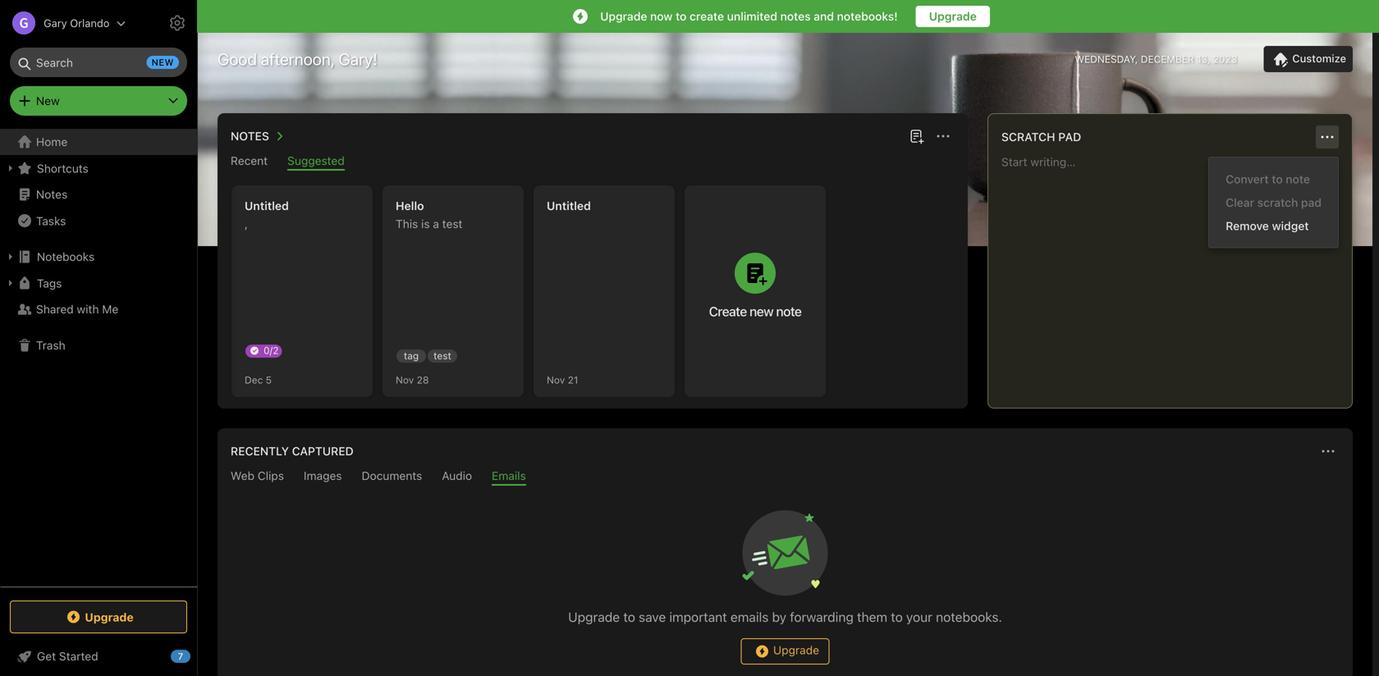 Task type: locate. For each thing, give the bounding box(es) containing it.
note right create on the right of the page
[[777, 304, 802, 319]]

0 vertical spatial test
[[442, 217, 463, 231]]

create
[[690, 9, 724, 23]]

web
[[231, 469, 255, 483]]

1 horizontal spatial more actions image
[[1319, 442, 1339, 462]]

upgrade to save important emails by forwarding them to your notebooks.
[[568, 610, 1003, 625]]

hello
[[396, 199, 424, 213]]

tags
[[37, 277, 62, 290]]

notebooks link
[[0, 244, 196, 270]]

trash
[[36, 339, 65, 352]]

21
[[568, 375, 579, 386]]

2 tab list from the top
[[221, 469, 1350, 486]]

tree
[[0, 129, 197, 586]]

notes
[[231, 129, 269, 143], [36, 188, 68, 201]]

customize button
[[1264, 46, 1354, 72]]

nov for nov 28
[[396, 375, 414, 386]]

home
[[36, 135, 68, 149]]

note
[[1286, 172, 1311, 186], [777, 304, 802, 319]]

shortcuts
[[37, 162, 89, 175]]

dec
[[245, 375, 263, 386]]

new
[[36, 94, 60, 108]]

shared
[[36, 303, 74, 316]]

dropdown list menu
[[1210, 168, 1339, 238]]

note inside "link"
[[1286, 172, 1311, 186]]

1 tab list from the top
[[221, 154, 965, 171]]

tab list containing recent
[[221, 154, 965, 171]]

notes up the recent
[[231, 129, 269, 143]]

more actions image
[[934, 126, 954, 146], [1319, 442, 1339, 462]]

1 untitled from the left
[[245, 199, 289, 213]]

1 horizontal spatial note
[[1286, 172, 1311, 186]]

0 horizontal spatial note
[[777, 304, 802, 319]]

1 horizontal spatial notes
[[231, 129, 269, 143]]

notes link
[[0, 182, 196, 208]]

good
[[218, 49, 257, 69]]

notes up tasks
[[36, 188, 68, 201]]

nov 28
[[396, 375, 429, 386]]

to right now
[[676, 9, 687, 23]]

emails
[[731, 610, 769, 625]]

5
[[266, 375, 272, 386]]

1 horizontal spatial new
[[750, 304, 774, 319]]

28
[[417, 375, 429, 386]]

upgrade
[[601, 9, 648, 23], [929, 9, 977, 23], [568, 610, 620, 625], [85, 611, 134, 624], [774, 644, 820, 658]]

nov
[[396, 375, 414, 386], [547, 375, 565, 386]]

tab list for recently captured
[[221, 469, 1350, 486]]

good afternoon, gary!
[[218, 49, 378, 69]]

dec 5
[[245, 375, 272, 386]]

notebooks!
[[837, 9, 898, 23]]

0 vertical spatial new
[[152, 57, 174, 68]]

test right tag
[[434, 350, 452, 362]]

expand notebooks image
[[4, 251, 17, 264]]

1 horizontal spatial nov
[[547, 375, 565, 386]]

click to collapse image
[[191, 646, 203, 666]]

forwarding
[[790, 610, 854, 625]]

audio tab
[[442, 469, 472, 486]]

0 vertical spatial notes
[[231, 129, 269, 143]]

0 horizontal spatial untitled
[[245, 199, 289, 213]]

shared with me
[[36, 303, 118, 316]]

pad
[[1059, 130, 1082, 144]]

test right a
[[442, 217, 463, 231]]

1 vertical spatial upgrade button
[[741, 639, 830, 665]]

tab list
[[221, 154, 965, 171], [221, 469, 1350, 486]]

1 vertical spatial notes
[[36, 188, 68, 201]]

1 vertical spatial note
[[777, 304, 802, 319]]

note up pad
[[1286, 172, 1311, 186]]

new inside button
[[750, 304, 774, 319]]

Help and Learning task checklist field
[[0, 644, 197, 670]]

Search text field
[[21, 48, 176, 77]]

captured
[[292, 445, 354, 458]]

hello this is a test
[[396, 199, 463, 231]]

nov left 21
[[547, 375, 565, 386]]

me
[[102, 303, 118, 316]]

notebooks.
[[936, 610, 1003, 625]]

upgrade button
[[10, 601, 187, 634]]

0 horizontal spatial notes
[[36, 188, 68, 201]]

tasks button
[[0, 208, 196, 234]]

started
[[59, 650, 98, 664]]

by
[[772, 610, 787, 625]]

remove widget
[[1226, 219, 1310, 233]]

new right create on the right of the page
[[750, 304, 774, 319]]

to left 'save'
[[624, 610, 636, 625]]

More actions field
[[932, 125, 955, 148], [1317, 126, 1340, 149], [1317, 440, 1340, 463]]

0 vertical spatial tab list
[[221, 154, 965, 171]]

0 vertical spatial more actions image
[[934, 126, 954, 146]]

0 horizontal spatial nov
[[396, 375, 414, 386]]

now
[[651, 9, 673, 23]]

1 horizontal spatial upgrade button
[[916, 6, 990, 27]]

13,
[[1198, 53, 1211, 65]]

nov for nov 21
[[547, 375, 565, 386]]

images tab
[[304, 469, 342, 486]]

new down settings image
[[152, 57, 174, 68]]

web clips
[[231, 469, 284, 483]]

0 horizontal spatial more actions image
[[934, 126, 954, 146]]

untitled
[[245, 199, 289, 213], [547, 199, 591, 213]]

1 vertical spatial tab list
[[221, 469, 1350, 486]]

1 nov from the left
[[396, 375, 414, 386]]

this
[[396, 217, 418, 231]]

2 nov from the left
[[547, 375, 565, 386]]

home link
[[0, 129, 197, 155]]

gary!
[[339, 49, 378, 69]]

tasks
[[36, 214, 66, 228]]

2 untitled from the left
[[547, 199, 591, 213]]

save
[[639, 610, 666, 625]]

0 horizontal spatial new
[[152, 57, 174, 68]]

customize
[[1293, 52, 1347, 65]]

tags button
[[0, 270, 196, 296]]

tab list containing web clips
[[221, 469, 1350, 486]]

1 horizontal spatial untitled
[[547, 199, 591, 213]]

suggested tab panel
[[218, 171, 968, 409]]

emails
[[492, 469, 526, 483]]

images
[[304, 469, 342, 483]]

recently captured button
[[228, 442, 354, 462]]

shortcuts button
[[0, 155, 196, 182]]

notes inside "button"
[[231, 129, 269, 143]]

nov left 28
[[396, 375, 414, 386]]

0/2
[[264, 345, 279, 356]]

0 vertical spatial note
[[1286, 172, 1311, 186]]

suggested
[[288, 154, 345, 168]]

orlando
[[70, 17, 110, 29]]

0 horizontal spatial upgrade button
[[741, 639, 830, 665]]

web clips tab
[[231, 469, 284, 486]]

documents
[[362, 469, 422, 483]]

new button
[[10, 86, 187, 116]]

to left your
[[891, 610, 903, 625]]

clips
[[258, 469, 284, 483]]

Account field
[[0, 7, 126, 39]]

nov 21
[[547, 375, 579, 386]]

to up scratch
[[1272, 172, 1283, 186]]

1 vertical spatial new
[[750, 304, 774, 319]]

tab list for notes
[[221, 154, 965, 171]]

upgrade button
[[916, 6, 990, 27], [741, 639, 830, 665]]

note inside button
[[777, 304, 802, 319]]

trash link
[[0, 333, 196, 359]]

settings image
[[168, 13, 187, 33]]

more actions image
[[1318, 127, 1338, 147]]

test
[[442, 217, 463, 231], [434, 350, 452, 362]]

convert to note
[[1226, 172, 1311, 186]]

gary
[[44, 17, 67, 29]]

notes inside tree
[[36, 188, 68, 201]]

,
[[245, 217, 248, 231]]



Task type: describe. For each thing, give the bounding box(es) containing it.
them
[[857, 610, 888, 625]]

recent
[[231, 154, 268, 168]]

Start writing… text field
[[1002, 155, 1352, 395]]

gary orlando
[[44, 17, 110, 29]]

emails tab
[[492, 469, 526, 486]]

7
[[178, 652, 183, 662]]

1 vertical spatial more actions image
[[1319, 442, 1339, 462]]

upgrade inside popup button
[[85, 611, 134, 624]]

scratch
[[1258, 196, 1299, 209]]

get started
[[37, 650, 98, 664]]

wednesday,
[[1075, 53, 1139, 65]]

convert
[[1226, 172, 1269, 186]]

untitled for untitled ,
[[245, 199, 289, 213]]

your
[[907, 610, 933, 625]]

scratch pad button
[[999, 127, 1082, 147]]

more actions field for scratch pad
[[1317, 126, 1340, 149]]

notes
[[781, 9, 811, 23]]

note for convert to note
[[1286, 172, 1311, 186]]

upgrade button inside emails tab panel
[[741, 639, 830, 665]]

new inside search field
[[152, 57, 174, 68]]

test inside hello this is a test
[[442, 217, 463, 231]]

note for create new note
[[777, 304, 802, 319]]

create
[[709, 304, 747, 319]]

recent tab
[[231, 154, 268, 171]]

scratch pad
[[1002, 130, 1082, 144]]

expand tags image
[[4, 277, 17, 290]]

and
[[814, 9, 834, 23]]

shared with me link
[[0, 296, 196, 323]]

documents tab
[[362, 469, 422, 486]]

upgrade now to create unlimited notes and notebooks!
[[601, 9, 898, 23]]

tag
[[404, 350, 419, 362]]

clear
[[1226, 196, 1255, 209]]

tree containing home
[[0, 129, 197, 586]]

emails tab panel
[[218, 486, 1354, 677]]

remove
[[1226, 219, 1270, 233]]

widget
[[1273, 219, 1310, 233]]

create new note
[[709, 304, 802, 319]]

audio
[[442, 469, 472, 483]]

december
[[1141, 53, 1195, 65]]

a
[[433, 217, 439, 231]]

scratch
[[1002, 130, 1056, 144]]

more actions field for recently captured
[[1317, 440, 1340, 463]]

new search field
[[21, 48, 179, 77]]

clear scratch pad link
[[1210, 191, 1339, 214]]

recently captured
[[231, 445, 354, 458]]

1 vertical spatial test
[[434, 350, 452, 362]]

unlimited
[[727, 9, 778, 23]]

0 vertical spatial upgrade button
[[916, 6, 990, 27]]

recently
[[231, 445, 289, 458]]

pad
[[1302, 196, 1322, 209]]

untitled ,
[[245, 199, 289, 231]]

convert to note link
[[1210, 168, 1339, 191]]

notebooks
[[37, 250, 95, 264]]

with
[[77, 303, 99, 316]]

get
[[37, 650, 56, 664]]

afternoon,
[[261, 49, 335, 69]]

is
[[421, 217, 430, 231]]

wednesday, december 13, 2023
[[1075, 53, 1238, 65]]

2023
[[1214, 53, 1238, 65]]

to inside convert to note "link"
[[1272, 172, 1283, 186]]

remove widget link
[[1210, 214, 1339, 238]]

untitled for untitled
[[547, 199, 591, 213]]

clear scratch pad
[[1226, 196, 1322, 209]]

suggested tab
[[288, 154, 345, 171]]

create new note button
[[685, 186, 826, 398]]

notes button
[[228, 126, 289, 146]]



Task type: vqa. For each thing, say whether or not it's contained in the screenshot.
Start writing… text field
yes



